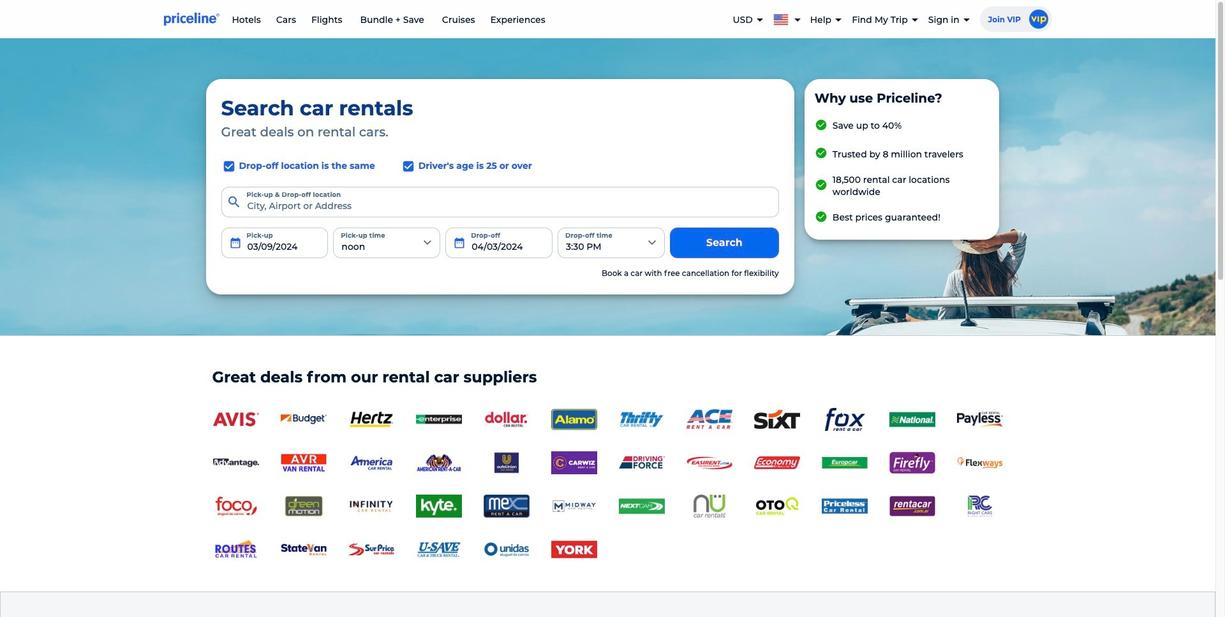 Task type: vqa. For each thing, say whether or not it's contained in the screenshot.
first field from the right
no



Task type: describe. For each thing, give the bounding box(es) containing it.
easirent image
[[687, 452, 733, 475]]

infinity image
[[348, 495, 394, 518]]

flexways image
[[957, 452, 1003, 475]]

mex image
[[484, 495, 530, 518]]

kyte image
[[416, 495, 462, 518]]

routes image
[[213, 539, 259, 562]]

alamo image
[[551, 409, 597, 432]]

state van rental image
[[281, 539, 327, 562]]

autounion image
[[484, 452, 530, 475]]

fox image
[[822, 409, 868, 432]]

national image
[[890, 409, 936, 432]]

economy image
[[754, 452, 800, 475]]

foco image
[[213, 495, 259, 518]]

avis image
[[213, 409, 259, 432]]

unidas image
[[484, 539, 530, 562]]

vip badge icon image
[[1029, 10, 1048, 29]]

midway image
[[551, 495, 597, 518]]

right cars image
[[957, 495, 1003, 518]]

airport van rental image
[[281, 452, 327, 475]]

sixt image
[[754, 409, 800, 432]]

driving force image
[[619, 452, 665, 475]]

carwiz image
[[551, 452, 597, 475]]

calendar image
[[229, 237, 242, 249]]

nextcar image
[[619, 495, 665, 518]]

york image
[[551, 539, 597, 562]]

hertz image
[[348, 409, 394, 432]]

ace image
[[687, 409, 733, 432]]



Task type: locate. For each thing, give the bounding box(es) containing it.
dollar image
[[484, 409, 530, 432]]

City, Airport or Address text field
[[221, 187, 779, 218]]

calendar image
[[453, 237, 466, 249]]

otoq image
[[754, 495, 800, 518]]

american image
[[416, 452, 462, 475]]

green motion image
[[281, 495, 327, 518]]

Drop-off field
[[446, 228, 553, 258]]

en us image
[[774, 12, 794, 25]]

priceline.com home image
[[164, 12, 219, 26]]

europcar image
[[822, 452, 868, 475]]

payless image
[[957, 412, 1003, 428]]

surprice image
[[348, 539, 394, 562]]

enterprise image
[[416, 409, 462, 432]]

Pick-up field
[[221, 228, 328, 258]]

advantage image
[[213, 452, 259, 475]]

nü image
[[687, 495, 733, 518]]

u save image
[[416, 539, 462, 562]]

budget image
[[281, 409, 327, 432]]

rentacar image
[[890, 495, 936, 518]]

firefly image
[[890, 452, 936, 475]]

thrifty image
[[619, 409, 665, 432]]

priceless image
[[822, 495, 868, 518]]

america car rental image
[[348, 452, 394, 475]]



